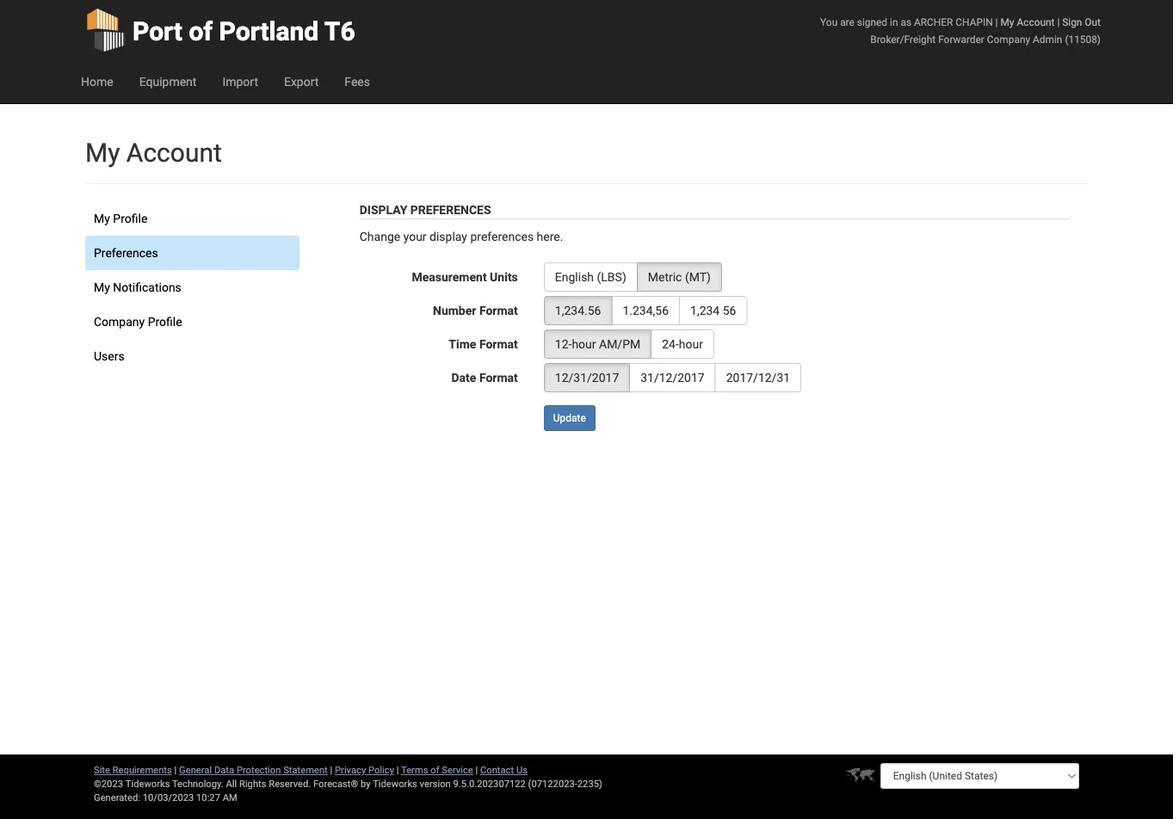 Task type: describe. For each thing, give the bounding box(es) containing it.
0 horizontal spatial company
[[94, 315, 145, 329]]

generated:
[[94, 792, 140, 803]]

| up 9.5.0.202307122
[[475, 765, 478, 776]]

| up tideworks
[[397, 765, 399, 776]]

update
[[553, 412, 586, 424]]

general data protection statement link
[[179, 765, 328, 776]]

my account link
[[1000, 16, 1055, 28]]

display
[[360, 203, 407, 217]]

equipment
[[139, 74, 197, 89]]

sign out link
[[1062, 16, 1101, 28]]

my profile
[[94, 211, 147, 225]]

as
[[901, 16, 911, 28]]

signed
[[857, 16, 887, 28]]

10/03/2023
[[143, 792, 194, 803]]

(11508)
[[1065, 33, 1101, 45]]

my notifications
[[94, 280, 181, 294]]

english (lbs)
[[555, 270, 626, 284]]

preferences
[[470, 229, 534, 244]]

my inside the you are signed in as archer chapin | my account | sign out broker/freight forwarder company admin (11508)
[[1000, 16, 1014, 28]]

format for number format
[[479, 303, 518, 318]]

general
[[179, 765, 212, 776]]

you are signed in as archer chapin | my account | sign out broker/freight forwarder company admin (11508)
[[820, 16, 1101, 45]]

requirements
[[113, 765, 172, 776]]

1.234,56
[[623, 303, 669, 318]]

import
[[222, 74, 258, 89]]

statement
[[283, 765, 328, 776]]

portland
[[219, 16, 319, 46]]

time
[[449, 337, 476, 351]]

contact
[[480, 765, 514, 776]]

port
[[133, 16, 182, 46]]

my for my profile
[[94, 211, 110, 225]]

terms
[[401, 765, 428, 776]]

10:27
[[196, 792, 220, 803]]

company inside the you are signed in as archer chapin | my account | sign out broker/freight forwarder company admin (11508)
[[987, 33, 1030, 45]]

(07122023-
[[528, 778, 577, 790]]

admin
[[1033, 33, 1062, 45]]

number
[[433, 303, 476, 318]]

home button
[[68, 60, 126, 103]]

time format
[[449, 337, 518, 351]]

profile for my profile
[[113, 211, 147, 225]]

export button
[[271, 60, 332, 103]]

site requirements | general data protection statement | privacy policy | terms of service | contact us ©2023 tideworks technology. all rights reserved. forecast® by tideworks version 9.5.0.202307122 (07122023-2235) generated: 10/03/2023 10:27 am
[[94, 765, 602, 803]]

you
[[820, 16, 838, 28]]

home
[[81, 74, 113, 89]]

date
[[451, 370, 476, 385]]

us
[[516, 765, 528, 776]]

9.5.0.202307122
[[453, 778, 526, 790]]

technology.
[[172, 778, 224, 790]]

fees
[[345, 74, 370, 89]]

are
[[840, 16, 854, 28]]

| left sign
[[1057, 16, 1060, 28]]

here.
[[537, 229, 563, 244]]

forwarder
[[938, 33, 984, 45]]

of inside port of portland t6 link
[[189, 16, 213, 46]]



Task type: locate. For each thing, give the bounding box(es) containing it.
1 vertical spatial account
[[126, 137, 222, 168]]

display
[[430, 229, 467, 244]]

privacy policy link
[[335, 765, 394, 776]]

fees button
[[332, 60, 383, 103]]

my
[[1000, 16, 1014, 28], [85, 137, 120, 168], [94, 211, 110, 225], [94, 280, 110, 294]]

port of portland t6
[[133, 16, 355, 46]]

tideworks
[[373, 778, 417, 790]]

profile up my notifications
[[113, 211, 147, 225]]

service
[[442, 765, 473, 776]]

account inside the you are signed in as archer chapin | my account | sign out broker/freight forwarder company admin (11508)
[[1017, 16, 1055, 28]]

hour
[[679, 337, 703, 351]]

0 vertical spatial preferences
[[410, 203, 491, 217]]

2 format from the top
[[479, 337, 518, 351]]

in
[[890, 16, 898, 28]]

company down my account link on the right top of the page
[[987, 33, 1030, 45]]

company up users
[[94, 315, 145, 329]]

of up "version"
[[431, 765, 439, 776]]

my up my profile
[[85, 137, 120, 168]]

export
[[284, 74, 319, 89]]

1 horizontal spatial company
[[987, 33, 1030, 45]]

account up admin
[[1017, 16, 1055, 28]]

by
[[361, 778, 371, 790]]

chapin
[[956, 16, 993, 28]]

forecast®
[[313, 778, 358, 790]]

1 vertical spatial profile
[[148, 315, 182, 329]]

0 vertical spatial profile
[[113, 211, 147, 225]]

format for date format
[[479, 370, 518, 385]]

|
[[995, 16, 998, 28], [1057, 16, 1060, 28], [174, 765, 177, 776], [330, 765, 332, 776], [397, 765, 399, 776], [475, 765, 478, 776]]

out
[[1085, 16, 1101, 28]]

| right chapin at the right top of the page
[[995, 16, 998, 28]]

update button
[[544, 405, 595, 431]]

company
[[987, 33, 1030, 45], [94, 315, 145, 329]]

format
[[479, 303, 518, 318], [479, 337, 518, 351], [479, 370, 518, 385]]

users
[[94, 349, 125, 363]]

2 vertical spatial format
[[479, 370, 518, 385]]

1 vertical spatial format
[[479, 337, 518, 351]]

2017/12/31
[[726, 370, 790, 385]]

reserved.
[[269, 778, 311, 790]]

1 vertical spatial preferences
[[94, 246, 158, 260]]

change
[[360, 229, 400, 244]]

0 horizontal spatial account
[[126, 137, 222, 168]]

account
[[1017, 16, 1055, 28], [126, 137, 222, 168]]

56
[[723, 303, 736, 318]]

3 format from the top
[[479, 370, 518, 385]]

number format
[[433, 303, 518, 318]]

of right port
[[189, 16, 213, 46]]

24-hour
[[662, 337, 703, 351]]

0 horizontal spatial of
[[189, 16, 213, 46]]

my up my notifications
[[94, 211, 110, 225]]

©2023 tideworks
[[94, 778, 170, 790]]

0 vertical spatial account
[[1017, 16, 1055, 28]]

2235)
[[577, 778, 602, 790]]

1,234
[[690, 303, 720, 318]]

contact us link
[[480, 765, 528, 776]]

1,234 56
[[690, 303, 736, 318]]

0 vertical spatial of
[[189, 16, 213, 46]]

of inside site requirements | general data protection statement | privacy policy | terms of service | contact us ©2023 tideworks technology. all rights reserved. forecast® by tideworks version 9.5.0.202307122 (07122023-2235) generated: 10/03/2023 10:27 am
[[431, 765, 439, 776]]

of
[[189, 16, 213, 46], [431, 765, 439, 776]]

all
[[226, 778, 237, 790]]

privacy
[[335, 765, 366, 776]]

1 horizontal spatial preferences
[[410, 203, 491, 217]]

24-
[[662, 337, 679, 351]]

profile down notifications at the left top of page
[[148, 315, 182, 329]]

broker/freight
[[870, 33, 936, 45]]

archer
[[914, 16, 953, 28]]

format right time
[[479, 337, 518, 351]]

sign
[[1062, 16, 1082, 28]]

1 format from the top
[[479, 303, 518, 318]]

1 vertical spatial of
[[431, 765, 439, 776]]

preferences down my profile
[[94, 246, 158, 260]]

data
[[214, 765, 234, 776]]

version
[[420, 778, 451, 790]]

protection
[[237, 765, 281, 776]]

0 vertical spatial format
[[479, 303, 518, 318]]

t6
[[324, 16, 355, 46]]

port of portland t6 link
[[85, 0, 355, 60]]

format down units
[[479, 303, 518, 318]]

rights
[[239, 778, 266, 790]]

units
[[490, 270, 518, 284]]

site requirements link
[[94, 765, 172, 776]]

date format
[[451, 370, 518, 385]]

account down equipment 'dropdown button'
[[126, 137, 222, 168]]

change your display preferences here.
[[360, 229, 563, 244]]

notifications
[[113, 280, 181, 294]]

site
[[94, 765, 110, 776]]

| up forecast®
[[330, 765, 332, 776]]

1 horizontal spatial of
[[431, 765, 439, 776]]

format right date
[[479, 370, 518, 385]]

my account
[[85, 137, 222, 168]]

my right chapin at the right top of the page
[[1000, 16, 1014, 28]]

1 horizontal spatial account
[[1017, 16, 1055, 28]]

| left general
[[174, 765, 177, 776]]

0 horizontal spatial preferences
[[94, 246, 158, 260]]

0 vertical spatial company
[[987, 33, 1030, 45]]

english
[[555, 270, 594, 284]]

31/12/2017
[[641, 370, 705, 385]]

(lbs)
[[597, 270, 626, 284]]

measurement
[[412, 270, 487, 284]]

your
[[403, 229, 427, 244]]

profile for company profile
[[148, 315, 182, 329]]

import button
[[209, 60, 271, 103]]

policy
[[368, 765, 394, 776]]

1 vertical spatial company
[[94, 315, 145, 329]]

terms of service link
[[401, 765, 473, 776]]

preferences up display at the left of page
[[410, 203, 491, 217]]

my for my account
[[85, 137, 120, 168]]

am
[[223, 792, 237, 803]]

format for time format
[[479, 337, 518, 351]]

my left notifications at the left top of page
[[94, 280, 110, 294]]

my for my notifications
[[94, 280, 110, 294]]

profile
[[113, 211, 147, 225], [148, 315, 182, 329]]

display preferences
[[360, 203, 491, 217]]

company profile
[[94, 315, 182, 329]]

equipment button
[[126, 60, 209, 103]]

measurement units
[[412, 270, 518, 284]]



Task type: vqa. For each thing, say whether or not it's contained in the screenshot.
ABOVE.
no



